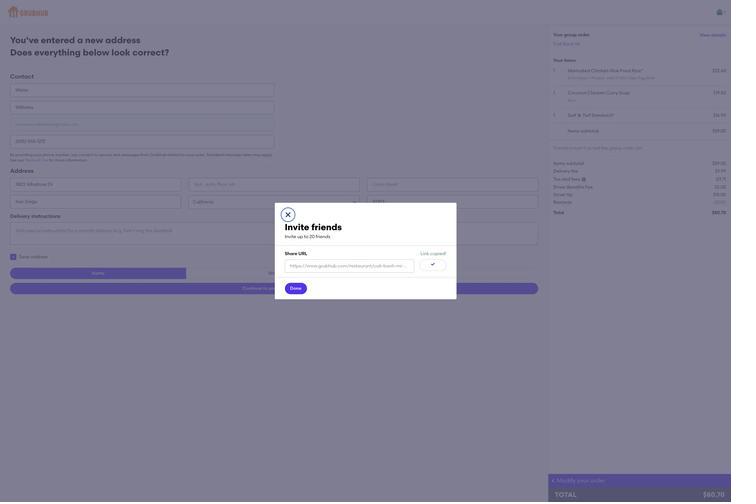 Task type: locate. For each thing, give the bounding box(es) containing it.
done
[[290, 286, 302, 292]]

$5.99
[[716, 169, 727, 174]]

to left payment
[[263, 286, 268, 292]]

Address 2 text field
[[189, 178, 360, 192]]

your up of
[[34, 153, 42, 157]]

group right the "the"
[[610, 145, 622, 151]]

0 vertical spatial 1
[[554, 68, 555, 73]]

chicken down the protein
[[588, 90, 606, 96]]

items for items subtotal:
[[568, 129, 580, 134]]

0 vertical spatial invite
[[285, 222, 310, 233]]

2
[[616, 76, 618, 80]]

$19.50 rice
[[568, 90, 727, 103]]

share
[[285, 251, 298, 257]]

your left order.
[[186, 153, 194, 157]]

you've entered a new address does everything below look correct?
[[10, 35, 169, 58]]

delivery
[[554, 169, 571, 174], [10, 213, 30, 219]]

0 vertical spatial $80.70
[[713, 210, 727, 216]]

1 vertical spatial $59.00
[[713, 161, 727, 166]]

delivery left instructions
[[10, 213, 30, 219]]

0 vertical spatial total
[[554, 210, 565, 216]]

friends
[[312, 222, 342, 233], [316, 234, 331, 240]]

0 vertical spatial order
[[578, 32, 590, 38]]

your for total
[[554, 32, 563, 38]]

0 vertical spatial items
[[568, 129, 580, 134]]

0 horizontal spatial group
[[564, 32, 577, 38]]

order right modify
[[591, 478, 606, 485]]

1 vertical spatial 1
[[554, 90, 555, 96]]

$59.00
[[713, 129, 727, 134], [713, 161, 727, 166]]

City text field
[[10, 195, 181, 209]]

$59.00 for items subtotal:
[[713, 129, 727, 134]]

/
[[589, 76, 591, 80]]

0 horizontal spatial svg image
[[11, 256, 15, 259]]

total down modify
[[555, 491, 577, 499]]

svg image
[[284, 211, 292, 219], [11, 256, 15, 259], [431, 262, 436, 267]]

0 vertical spatial svg image
[[284, 211, 292, 219]]

items
[[564, 58, 576, 63]]

2 driver from the top
[[554, 192, 566, 198]]

payment
[[269, 286, 288, 292]]

0 vertical spatial delivery
[[554, 169, 571, 174]]

1 horizontal spatial order
[[591, 478, 606, 485]]

save
[[19, 255, 29, 260]]

banh
[[563, 41, 575, 47]]

0 vertical spatial chicken
[[592, 68, 609, 73]]

haven't
[[570, 145, 586, 151]]

0 horizontal spatial items
[[554, 161, 566, 166]]

continue to payment method button
[[10, 283, 539, 295]]

0 horizontal spatial delivery
[[10, 213, 30, 219]]

invite left "up"
[[285, 234, 297, 240]]

0 vertical spatial driver
[[554, 185, 566, 190]]

svg image down link copied!
[[431, 262, 436, 267]]

other
[[444, 271, 456, 276]]

address inside you've entered a new address does everything below look correct?
[[105, 35, 141, 45]]

order up mi
[[578, 32, 590, 38]]

your left items
[[554, 58, 563, 63]]

address
[[10, 168, 34, 175]]

0 vertical spatial friends
[[312, 222, 342, 233]]

0 vertical spatial your
[[554, 32, 563, 38]]

3 1 from the top
[[554, 113, 555, 118]]

see
[[10, 158, 17, 163]]

1 horizontal spatial delivery
[[554, 169, 571, 174]]

1 horizontal spatial svg image
[[284, 211, 292, 219]]

1 vertical spatial group
[[610, 145, 622, 151]]

to inside button
[[263, 286, 268, 292]]

1 vertical spatial total
[[555, 491, 577, 499]]

1 vertical spatial address
[[30, 255, 48, 260]]

0 horizontal spatial order
[[578, 32, 590, 38]]

soup
[[620, 90, 631, 96]]

your right modify
[[578, 478, 590, 485]]

driver for driver benefits fee
[[554, 185, 566, 190]]

2 $59.00 from the top
[[713, 161, 727, 166]]

for
[[49, 158, 54, 163]]

driver up 'rewards' on the top of the page
[[554, 192, 566, 198]]

$59.00 up $5.99
[[713, 161, 727, 166]]

Address 1 text field
[[10, 178, 181, 192]]

items subtotal
[[554, 161, 584, 166]]

invite up "up"
[[285, 222, 310, 233]]

total
[[554, 210, 565, 216], [555, 491, 577, 499]]

consent
[[79, 153, 93, 157]]

2 vertical spatial svg image
[[431, 262, 436, 267]]

1 vertical spatial driver
[[554, 192, 566, 198]]

2 your from the top
[[554, 58, 563, 63]]

view details button
[[700, 30, 727, 41]]

delivery up the "and"
[[554, 169, 571, 174]]

curry
[[607, 90, 619, 96]]

address up look
[[105, 35, 141, 45]]

0 vertical spatial address
[[105, 35, 141, 45]]

egg
[[639, 76, 646, 80]]

your group order
[[554, 32, 590, 38]]

2 1 from the top
[[554, 90, 555, 96]]

$59.00 down $16.90
[[713, 129, 727, 134]]

address right save
[[30, 255, 48, 260]]

1 vertical spatial items
[[554, 161, 566, 166]]

tip
[[567, 192, 573, 198]]

1 horizontal spatial items
[[568, 129, 580, 134]]

providing
[[15, 153, 33, 157]]

use
[[41, 158, 48, 163]]

1 for surf ＆ turf sandwich*
[[554, 113, 555, 118]]

1 1 from the top
[[554, 68, 555, 73]]

rates
[[243, 153, 252, 157]]

driver down tax
[[554, 185, 566, 190]]

may
[[253, 153, 261, 157]]

tax and fees
[[554, 177, 581, 182]]

hot
[[619, 76, 625, 80]]

fees
[[572, 177, 581, 182]]

First name text field
[[10, 84, 274, 97]]

1 your from the top
[[554, 32, 563, 38]]

to left 20
[[304, 234, 309, 240]]

our
[[18, 158, 24, 163]]

fee
[[572, 169, 579, 174]]

1 vertical spatial your
[[554, 58, 563, 63]]

1 vertical spatial delivery
[[10, 213, 30, 219]]

modify
[[558, 478, 576, 485]]

invite
[[285, 222, 310, 233], [285, 234, 297, 240]]

chicken for marinated
[[592, 68, 609, 73]]

total down 'rewards' on the top of the page
[[554, 210, 565, 216]]

standard
[[207, 153, 224, 157]]

items down surf
[[568, 129, 580, 134]]

items up delivery fee
[[554, 161, 566, 166]]

1 $59.00 from the top
[[713, 129, 727, 134]]

of
[[37, 158, 40, 163]]

2 invite from the top
[[285, 234, 297, 240]]

surf
[[568, 113, 577, 118]]

2 vertical spatial 1
[[554, 113, 555, 118]]

$59.00 for items subtotal
[[713, 161, 727, 166]]

1 horizontal spatial address
[[105, 35, 141, 45]]

by providing your phone number, you consent to receive text messages from grubhub related to your order. standard message rates may apply. see our
[[10, 153, 273, 163]]

Last name text field
[[10, 101, 274, 114]]

$11.71
[[716, 177, 727, 182]]

1 down "your items"
[[554, 68, 555, 73]]

Delivery instructions text field
[[10, 223, 539, 245]]

chicken
[[592, 68, 609, 73], [588, 90, 606, 96]]

you've
[[10, 35, 39, 45]]

order for modify your order
[[591, 478, 606, 485]]

None text field
[[285, 260, 415, 273]]

1 left surf
[[554, 113, 555, 118]]

driver
[[554, 185, 566, 190], [554, 192, 566, 198]]

svg image left save
[[11, 256, 15, 259]]

mi
[[576, 41, 581, 47]]

1 for coconut chicken curry soup
[[554, 90, 555, 96]]

0 vertical spatial $59.00
[[713, 129, 727, 134]]

does
[[10, 47, 32, 58]]

to
[[94, 153, 98, 157], [182, 153, 185, 157], [304, 234, 309, 240], [263, 286, 268, 292]]

Cross street text field
[[368, 178, 539, 192]]

message
[[225, 153, 242, 157]]

1 vertical spatial chicken
[[588, 90, 606, 96]]

cali banh mi link
[[554, 41, 581, 47]]

order left yet.
[[623, 145, 635, 151]]

1 driver from the top
[[554, 185, 566, 190]]

friends up 20
[[312, 222, 342, 233]]

1
[[554, 68, 555, 73], [554, 90, 555, 96], [554, 113, 555, 118]]

done button
[[285, 283, 307, 295]]

your up cali
[[554, 32, 563, 38]]

entered
[[41, 35, 75, 45]]

contact
[[10, 73, 34, 80]]

turf
[[583, 113, 591, 118]]

chicken up the protein
[[592, 68, 609, 73]]

1 vertical spatial order
[[623, 145, 635, 151]]

1 left the coconut
[[554, 90, 555, 96]]

group up banh on the top of page
[[564, 32, 577, 38]]

2 vertical spatial order
[[591, 478, 606, 485]]

home button
[[10, 268, 186, 280]]

invite friends invite up to 20 friends
[[285, 222, 342, 240]]

20
[[310, 234, 315, 240]]

up
[[298, 234, 303, 240]]

friends right 20
[[316, 234, 331, 240]]

svg image up delivery instructions text field
[[284, 211, 292, 219]]

2 horizontal spatial svg image
[[431, 262, 436, 267]]

items
[[568, 129, 580, 134], [554, 161, 566, 166]]

terms
[[25, 158, 36, 163]]

1 vertical spatial invite
[[285, 234, 297, 240]]

meat
[[579, 76, 588, 80]]



Task type: vqa. For each thing, say whether or not it's contained in the screenshot.
St
no



Task type: describe. For each thing, give the bounding box(es) containing it.
1 for marinated chicken wok fried rice*
[[554, 68, 555, 73]]

messages
[[121, 153, 140, 157]]

everything
[[34, 47, 81, 58]]

1 horizontal spatial group
[[610, 145, 622, 151]]

grubhub
[[150, 153, 167, 157]]

instructions
[[31, 213, 61, 219]]

related
[[167, 153, 181, 157]]

from
[[141, 153, 149, 157]]

to left receive
[[94, 153, 98, 157]]

phone
[[43, 153, 54, 157]]

terms of use for more information.
[[25, 158, 88, 163]]

-$8.00
[[713, 200, 727, 205]]

below
[[83, 47, 109, 58]]

to right related
[[182, 153, 185, 157]]

delivery instructions
[[10, 213, 61, 219]]

subtotal:
[[581, 129, 600, 134]]

$8.00
[[715, 200, 727, 205]]

the
[[602, 145, 609, 151]]

coconut
[[568, 90, 587, 96]]

$19.50
[[714, 90, 727, 96]]

rewards
[[554, 200, 572, 205]]

home
[[92, 271, 105, 276]]

＆
[[578, 113, 582, 118]]

sandwich*
[[592, 113, 615, 118]]

driver benefits fee
[[554, 185, 593, 190]]

driver for driver tip
[[554, 192, 566, 198]]

benefits
[[567, 185, 585, 190]]

work
[[268, 271, 280, 276]]

main navigation navigation
[[0, 0, 732, 25]]

joined
[[587, 145, 600, 151]]

$16.90
[[714, 113, 727, 118]]

by
[[10, 153, 15, 157]]

text
[[113, 153, 120, 157]]

tax
[[554, 177, 561, 182]]

3
[[724, 9, 727, 15]]

cali
[[554, 41, 562, 47]]

1 vertical spatial friends
[[316, 234, 331, 240]]

link
[[421, 251, 430, 257]]

cali banh mi
[[554, 41, 581, 47]]

other button
[[362, 268, 538, 280]]

$22.60
[[713, 68, 727, 73]]

2 horizontal spatial your
[[578, 478, 590, 485]]

url
[[299, 251, 308, 257]]

link copied!
[[421, 251, 447, 257]]

order.
[[195, 153, 206, 157]]

1 vertical spatial $80.70
[[704, 491, 725, 499]]

items subtotal:
[[568, 129, 600, 134]]

driver tip
[[554, 192, 573, 198]]

Zip text field
[[368, 195, 539, 209]]

modify your order
[[558, 478, 606, 485]]

$10.00
[[714, 192, 727, 198]]

marinated chicken wok fried rice*
[[568, 68, 644, 73]]

svg image
[[582, 177, 587, 182]]

order for your group order
[[578, 32, 590, 38]]

copied!
[[431, 251, 447, 257]]

0 horizontal spatial your
[[34, 153, 42, 157]]

delivery for delivery fee
[[554, 169, 571, 174]]

wok
[[610, 68, 620, 73]]

1 horizontal spatial your
[[186, 153, 194, 157]]

Phone telephone field
[[10, 135, 274, 149]]

0 horizontal spatial address
[[30, 255, 48, 260]]

rolls
[[647, 76, 655, 80]]

your items
[[554, 58, 576, 63]]

continue
[[242, 286, 262, 292]]

fee
[[586, 185, 593, 190]]

details
[[712, 32, 727, 38]]

to inside invite friends invite up to 20 friends
[[304, 234, 309, 240]]

receive
[[99, 153, 112, 157]]

1 vertical spatial svg image
[[11, 256, 15, 259]]

0 vertical spatial group
[[564, 32, 577, 38]]

a
[[77, 35, 83, 45]]

view
[[700, 32, 711, 38]]

subtotal
[[567, 161, 584, 166]]

information.
[[65, 158, 88, 163]]

chicken for coconut
[[588, 90, 606, 96]]

items for items subtotal
[[554, 161, 566, 166]]

friends haven't joined the group order yet.
[[554, 145, 644, 151]]

yet.
[[636, 145, 644, 151]]

more
[[55, 158, 65, 163]]

apply.
[[262, 153, 273, 157]]

$2.00
[[715, 185, 727, 190]]

delivery fee
[[554, 169, 579, 174]]

continue to payment method
[[242, 286, 306, 292]]

your for delivery fee
[[554, 58, 563, 63]]

view details
[[700, 32, 727, 38]]

friends
[[554, 145, 569, 151]]

-
[[713, 200, 715, 205]]

delivery for delivery instructions
[[10, 213, 30, 219]]

number,
[[55, 153, 70, 157]]

you
[[71, 153, 78, 157]]

correct?
[[133, 47, 169, 58]]

share url
[[285, 251, 308, 257]]

2 horizontal spatial order
[[623, 145, 635, 151]]

add
[[607, 76, 615, 80]]

new
[[85, 35, 103, 45]]

1 invite from the top
[[285, 222, 310, 233]]

crispy
[[626, 76, 638, 80]]



